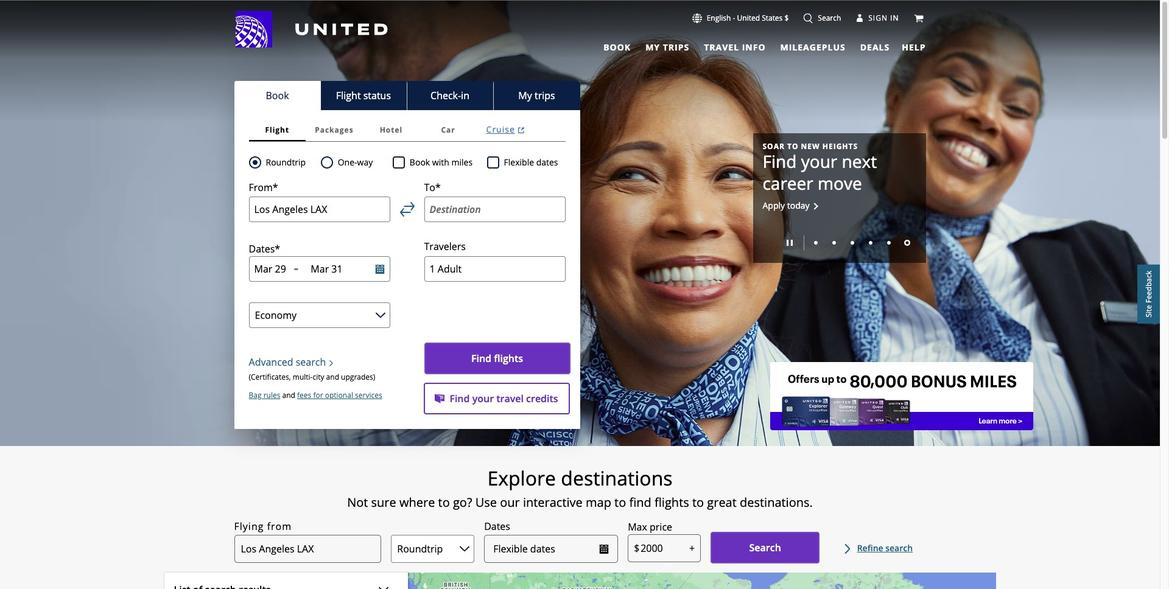 Task type: describe. For each thing, give the bounding box(es) containing it.
explore destinations not sure where to go? use our interactive map to find flights to great destinations.
[[347, 465, 813, 511]]

trips
[[663, 41, 690, 53]]

find for your
[[450, 393, 470, 406]]

advanced search link
[[249, 355, 335, 370]]

to*
[[424, 181, 441, 194]]

soar
[[763, 141, 785, 152]]

adult
[[438, 263, 462, 276]]

great
[[707, 495, 737, 511]]

explore destinations element
[[164, 465, 996, 492]]

flexible inside button
[[494, 543, 528, 556]]

search link
[[804, 13, 842, 23]]

to
[[788, 141, 799, 152]]

flying
[[234, 521, 264, 534]]

united
[[738, 13, 760, 23]]

refine search link
[[830, 535, 926, 562]]

united logo link to homepage image
[[235, 11, 388, 48]]

slide 6 of 6 image
[[904, 240, 911, 246]]

in for check-in
[[461, 89, 470, 102]]

states
[[762, 13, 783, 23]]

english - united states $ button
[[693, 13, 789, 24]]

reverse origin and destination image
[[400, 202, 415, 217]]

multi-
[[293, 372, 313, 383]]

upgrades)
[[341, 372, 375, 383]]

optional
[[325, 390, 353, 401]]

advanced search
[[249, 356, 326, 369]]

Return text field
[[311, 263, 358, 276]]

Max price text field
[[628, 535, 701, 563]]

book with miles element
[[393, 155, 487, 170]]

find your next career move link
[[763, 150, 917, 195]]

way
[[357, 157, 373, 168]]

Departure text field
[[254, 263, 289, 276]]

slide 4 of 6 image
[[869, 241, 873, 245]]

use
[[476, 495, 497, 511]]

bag rules link
[[249, 389, 280, 403]]

today
[[788, 200, 810, 211]]

info
[[742, 41, 766, 53]]

find
[[630, 495, 652, 511]]

bag
[[249, 390, 262, 401]]

sure
[[371, 495, 396, 511]]

flight for flight
[[265, 125, 290, 135]]

find flights button
[[424, 343, 571, 375]]

not sure where to go? use our interactive map to find flights to great destinations. element
[[164, 495, 996, 511]]

find inside soar to new heights find your next career move apply today
[[763, 150, 797, 173]]

apply
[[763, 200, 785, 211]]

english - united states $
[[707, 13, 789, 23]]

soar to new heights find your next career move apply today
[[763, 141, 877, 211]]

flight status
[[336, 89, 391, 102]]

price
[[650, 521, 673, 534]]

rules
[[264, 390, 280, 401]]

deals
[[861, 41, 890, 53]]

search inside search "button"
[[750, 542, 782, 555]]

-
[[733, 13, 736, 23]]

3 to from the left
[[693, 495, 704, 511]]

refine search
[[858, 543, 913, 554]]

1 adult
[[430, 263, 462, 276]]

sign
[[869, 13, 888, 23]]

destinations
[[561, 465, 673, 492]]

hotel
[[380, 125, 403, 135]]

1 to from the left
[[438, 495, 450, 511]]

from*
[[249, 181, 278, 194]]

1 horizontal spatial and
[[326, 372, 339, 383]]

city
[[313, 372, 324, 383]]

cruise link
[[477, 119, 534, 140]]

bag rules and fees for optional services
[[249, 390, 382, 401]]

$ inside explore destinations main content
[[634, 542, 640, 555]]

go?
[[453, 495, 472, 511]]

from
[[267, 521, 292, 534]]

your inside button
[[473, 393, 494, 406]]

slide 3 of 6 image
[[851, 241, 854, 245]]

book with miles
[[410, 157, 473, 168]]

dates
[[484, 520, 511, 534]]

find flights
[[472, 352, 523, 366]]

new
[[802, 141, 820, 152]]

apply today link
[[763, 200, 817, 211]]

check-in
[[431, 89, 470, 102]]

move
[[818, 172, 862, 195]]

destinations.
[[740, 495, 813, 511]]

our
[[500, 495, 520, 511]]

slide 1 of 6 image
[[814, 241, 818, 245]]

search button
[[711, 532, 820, 564]]

map region
[[164, 573, 996, 590]]

book
[[604, 41, 631, 53]]

find for flights
[[472, 352, 492, 366]]

mileageplus link
[[778, 41, 849, 55]]

your inside soar to new heights find your next career move apply today
[[802, 150, 838, 173]]

max price
[[628, 521, 673, 534]]

my
[[519, 89, 532, 102]]

navigation containing book
[[0, 10, 1161, 55]]

sign in
[[869, 13, 900, 23]]

2 to from the left
[[615, 495, 626, 511]]

refine
[[858, 543, 884, 554]]

help link
[[902, 40, 926, 54]]

search for advanced search
[[296, 356, 326, 369]]

dates inside 'flexible dates' button
[[531, 543, 555, 556]]

interactive
[[523, 495, 583, 511]]



Task type: locate. For each thing, give the bounding box(es) containing it.
search inside navigation
[[818, 13, 842, 23]]

search right refine
[[886, 543, 913, 554]]

where
[[400, 495, 435, 511]]

1 vertical spatial flexible dates
[[494, 543, 555, 556]]

1 vertical spatial flight
[[265, 125, 290, 135]]

dates*
[[249, 243, 280, 256]]

and right 'city'
[[326, 372, 339, 383]]

1 vertical spatial and
[[282, 390, 295, 401]]

book for book with miles
[[410, 157, 430, 168]]

travel
[[704, 41, 740, 53]]

trips
[[535, 89, 555, 102]]

1
[[430, 263, 435, 276]]

please enter the max price in the input text or tab to access the slider to set the max price. element
[[628, 520, 673, 535]]

sign in button
[[857, 12, 900, 24]]

find your travel credits
[[450, 393, 558, 406]]

1 horizontal spatial search
[[886, 543, 913, 554]]

navigation
[[0, 10, 1161, 55]]

to left find in the bottom right of the page
[[615, 495, 626, 511]]

carousel buttons element
[[763, 232, 917, 253]]

+
[[690, 542, 695, 555]]

career
[[763, 172, 814, 195]]

find left new
[[763, 150, 797, 173]]

1 horizontal spatial find
[[472, 352, 492, 366]]

credits
[[526, 393, 558, 406]]

0 vertical spatial flexible
[[504, 157, 534, 168]]

0 horizontal spatial search
[[296, 356, 326, 369]]

tab list inside explore destinations main content
[[234, 81, 580, 110]]

Flying from text field
[[234, 536, 382, 564]]

1 horizontal spatial flights
[[655, 495, 690, 511]]

not
[[347, 495, 368, 511]]

roundtrip
[[266, 157, 306, 168]]

0 vertical spatial dates
[[537, 157, 558, 168]]

to left "go?"
[[438, 495, 450, 511]]

flights up travel
[[494, 352, 523, 366]]

flexible dates button
[[484, 536, 618, 564]]

tab list down english - united states $ button
[[597, 37, 893, 55]]

1 vertical spatial search
[[886, 543, 913, 554]]

find up find your travel credits button at bottom left
[[472, 352, 492, 366]]

1 vertical spatial in
[[461, 89, 470, 102]]

cruise tab list
[[249, 119, 566, 142]]

search
[[296, 356, 326, 369], [886, 543, 913, 554]]

flexible dates down cruise link
[[504, 157, 558, 168]]

tab list
[[597, 37, 893, 55], [234, 81, 580, 110]]

one way flight search element
[[333, 155, 373, 170]]

car
[[441, 125, 456, 135]]

my trips
[[519, 89, 555, 102]]

my
[[646, 41, 660, 53]]

in for sign in
[[891, 13, 900, 23]]

1 horizontal spatial search
[[818, 13, 842, 23]]

fees
[[297, 390, 312, 401]]

to left 'great'
[[693, 495, 704, 511]]

max
[[628, 521, 648, 534]]

help
[[902, 41, 926, 53]]

0 vertical spatial find
[[763, 150, 797, 173]]

your
[[802, 150, 838, 173], [473, 393, 494, 406]]

search up mileageplus
[[818, 13, 842, 23]]

$ right states
[[785, 13, 789, 23]]

to
[[438, 495, 450, 511], [615, 495, 626, 511], [693, 495, 704, 511]]

0 horizontal spatial flights
[[494, 352, 523, 366]]

flexible down cruise link
[[504, 157, 534, 168]]

1 vertical spatial dates
[[531, 543, 555, 556]]

1 vertical spatial flights
[[655, 495, 690, 511]]

0 vertical spatial $
[[785, 13, 789, 23]]

2 horizontal spatial to
[[693, 495, 704, 511]]

0 horizontal spatial your
[[473, 393, 494, 406]]

1 horizontal spatial your
[[802, 150, 838, 173]]

0 vertical spatial flights
[[494, 352, 523, 366]]

next
[[842, 150, 877, 173]]

flight left status
[[336, 89, 361, 102]]

0 vertical spatial your
[[802, 150, 838, 173]]

travel
[[497, 393, 524, 406]]

1 vertical spatial your
[[473, 393, 494, 406]]

0 horizontal spatial book
[[266, 89, 289, 102]]

my trips
[[646, 41, 690, 53]]

one-way
[[338, 157, 373, 168]]

1 horizontal spatial in
[[891, 13, 900, 23]]

1 vertical spatial flexible
[[494, 543, 528, 556]]

tab list containing book
[[597, 37, 893, 55]]

pause image
[[787, 240, 793, 246]]

view cart, click to view list of recently searched saved trips. image
[[914, 13, 924, 23]]

search
[[818, 13, 842, 23], [750, 542, 782, 555]]

search up (certificates, multi-city and upgrades)
[[296, 356, 326, 369]]

2 horizontal spatial find
[[763, 150, 797, 173]]

0 vertical spatial search
[[818, 13, 842, 23]]

tab list containing book
[[234, 81, 580, 110]]

1 vertical spatial search
[[750, 542, 782, 555]]

flexible dates inside button
[[494, 543, 555, 556]]

1 vertical spatial tab list
[[234, 81, 580, 110]]

0 vertical spatial book
[[266, 89, 289, 102]]

1 horizontal spatial to
[[615, 495, 626, 511]]

flights inside explore destinations not sure where to go? use our interactive map to find flights to great destinations.
[[655, 495, 690, 511]]

english
[[707, 13, 731, 23]]

map
[[586, 495, 612, 511]]

for
[[313, 390, 323, 401]]

find left travel
[[450, 393, 470, 406]]

advanced
[[249, 356, 293, 369]]

0 horizontal spatial and
[[282, 390, 295, 401]]

1 vertical spatial book
[[410, 157, 430, 168]]

status
[[364, 89, 391, 102]]

explore destinations main content
[[0, 1, 1161, 590]]

0 vertical spatial flexible dates
[[504, 157, 558, 168]]

0 horizontal spatial tab list
[[234, 81, 580, 110]]

1 horizontal spatial tab list
[[597, 37, 893, 55]]

flexible down dates
[[494, 543, 528, 556]]

0 vertical spatial tab list
[[597, 37, 893, 55]]

search for refine search
[[886, 543, 913, 554]]

flexible dates
[[504, 157, 558, 168], [494, 543, 555, 556]]

slide 5 of 6 image
[[887, 241, 891, 245]]

0 vertical spatial search
[[296, 356, 326, 369]]

To* text field
[[424, 197, 566, 223]]

flight up the round trip flight search element
[[265, 125, 290, 135]]

(certificates, multi-city and upgrades)
[[249, 372, 375, 383]]

flights up price
[[655, 495, 690, 511]]

in inside button
[[891, 13, 900, 23]]

flights
[[494, 352, 523, 366], [655, 495, 690, 511]]

packages
[[315, 125, 354, 135]]

$ inside button
[[785, 13, 789, 23]]

book
[[266, 89, 289, 102], [410, 157, 430, 168]]

0 horizontal spatial in
[[461, 89, 470, 102]]

flight for flight status
[[336, 89, 361, 102]]

and
[[326, 372, 339, 383], [282, 390, 295, 401]]

1 horizontal spatial $
[[785, 13, 789, 23]]

0 horizontal spatial flight
[[265, 125, 290, 135]]

dates
[[537, 157, 558, 168], [531, 543, 555, 556]]

2 vertical spatial find
[[450, 393, 470, 406]]

1 vertical spatial find
[[472, 352, 492, 366]]

with
[[432, 157, 449, 168]]

find your travel credits button
[[424, 383, 570, 415]]

mileageplus
[[781, 41, 846, 53]]

(certificates,
[[249, 372, 291, 383]]

flexible dates down dates
[[494, 543, 555, 556]]

0 horizontal spatial find
[[450, 393, 470, 406]]

0 horizontal spatial search
[[750, 542, 782, 555]]

book for book
[[266, 89, 289, 102]]

1 horizontal spatial flight
[[336, 89, 361, 102]]

miles
[[452, 157, 473, 168]]

travel info
[[704, 41, 766, 53]]

round trip flight search element
[[261, 155, 306, 170]]

tab list up 'cruise' tab list
[[234, 81, 580, 110]]

cruise
[[487, 124, 515, 135]]

0 vertical spatial flight
[[336, 89, 361, 102]]

in
[[891, 13, 900, 23], [461, 89, 470, 102]]

my trips link
[[643, 41, 692, 55]]

1 adult button
[[424, 257, 566, 282]]

tab list inside navigation
[[597, 37, 893, 55]]

flexible
[[504, 157, 534, 168], [494, 543, 528, 556]]

0 horizontal spatial to
[[438, 495, 450, 511]]

book inside tab list
[[266, 89, 289, 102]]

1 vertical spatial $
[[634, 542, 640, 555]]

deals link
[[858, 41, 893, 55]]

flights inside button
[[494, 352, 523, 366]]

$ down the max
[[634, 542, 640, 555]]

flying from
[[234, 521, 292, 534]]

travel info link
[[702, 41, 769, 55]]

0 vertical spatial in
[[891, 13, 900, 23]]

travelers
[[424, 240, 466, 254]]

0 vertical spatial and
[[326, 372, 339, 383]]

flying from element
[[234, 520, 292, 535]]

From* text field
[[249, 197, 390, 223]]

heights
[[823, 141, 858, 152]]

0 horizontal spatial $
[[634, 542, 640, 555]]

slide 2 of 6 image
[[833, 241, 836, 245]]

in inside main content
[[461, 89, 470, 102]]

1 horizontal spatial book
[[410, 157, 430, 168]]

search down destinations.
[[750, 542, 782, 555]]

book link
[[601, 41, 634, 55]]

services
[[355, 390, 382, 401]]

check-
[[431, 89, 461, 102]]

flight inside 'cruise' tab list
[[265, 125, 290, 135]]

fees for optional services link
[[297, 389, 382, 403]]

$
[[785, 13, 789, 23], [634, 542, 640, 555]]

and left fees
[[282, 390, 295, 401]]



Task type: vqa. For each thing, say whether or not it's contained in the screenshot.
CURRENTLY IN ENGLISH UNITED STATES	$ ENTER TO CHANGE icon
no



